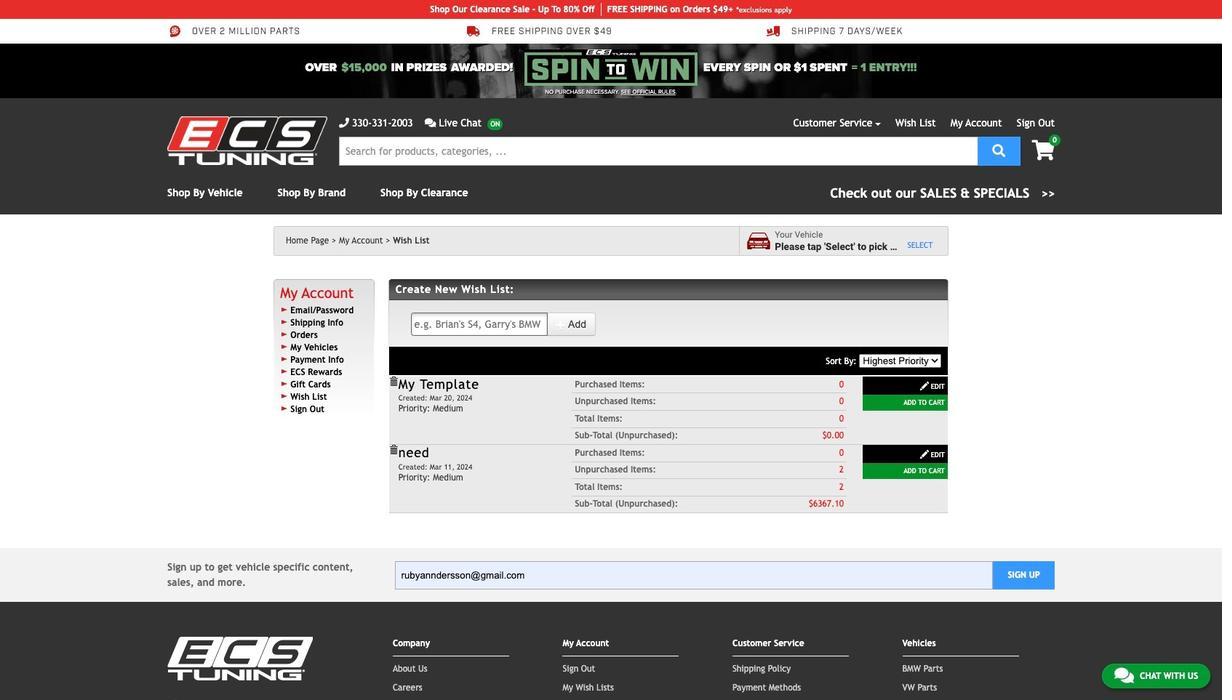 Task type: vqa. For each thing, say whether or not it's contained in the screenshot.
- to the right
no



Task type: describe. For each thing, give the bounding box(es) containing it.
ecs tuning 'spin to win' contest logo image
[[525, 49, 698, 86]]

1 ecs tuning image from the top
[[167, 116, 327, 165]]

Email email field
[[395, 562, 993, 590]]

2 ecs tuning image from the top
[[167, 638, 313, 681]]

comments image
[[1115, 667, 1134, 685]]



Task type: locate. For each thing, give the bounding box(es) containing it.
1 vertical spatial white image
[[920, 450, 930, 460]]

Search text field
[[339, 137, 978, 166]]

search image
[[993, 144, 1006, 157]]

comments image
[[425, 118, 436, 128]]

white image for delete icon
[[920, 450, 930, 460]]

delete image
[[388, 377, 399, 387]]

1 vertical spatial ecs tuning image
[[167, 638, 313, 681]]

white image
[[556, 320, 566, 330]]

e.g. Brian's S4, Garry's BMW E92...etc text field
[[411, 313, 548, 336]]

phone image
[[339, 118, 349, 128]]

2 white image from the top
[[920, 450, 930, 460]]

1 white image from the top
[[920, 381, 930, 391]]

0 vertical spatial white image
[[920, 381, 930, 391]]

delete image
[[388, 445, 399, 456]]

ecs tuning image
[[167, 116, 327, 165], [167, 638, 313, 681]]

white image
[[920, 381, 930, 391], [920, 450, 930, 460]]

white image for delete image
[[920, 381, 930, 391]]

shopping cart image
[[1032, 140, 1055, 161]]

0 vertical spatial ecs tuning image
[[167, 116, 327, 165]]



